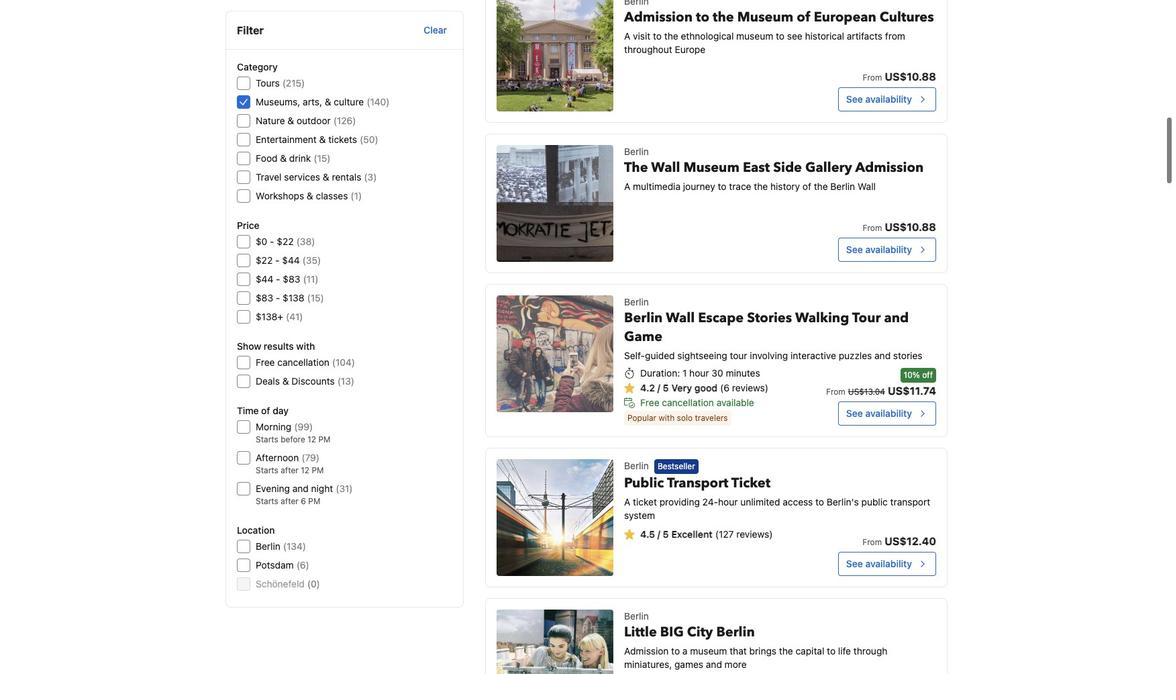 Task type: locate. For each thing, give the bounding box(es) containing it.
0 vertical spatial of
[[797, 8, 811, 26]]

1 vertical spatial starts
[[256, 465, 278, 475]]

solo
[[677, 413, 693, 423]]

1 horizontal spatial hour
[[718, 496, 738, 508]]

availability
[[866, 93, 912, 105], [866, 244, 912, 255], [866, 407, 912, 419], [866, 558, 912, 569]]

/ right 4.5
[[658, 529, 661, 540]]

1 us$10.88 from the top
[[885, 70, 936, 83]]

2 vertical spatial a
[[624, 496, 631, 508]]

(0)
[[307, 578, 320, 589]]

providing
[[660, 496, 700, 508]]

after inside evening and night (31) starts after 6 pm
[[281, 496, 299, 506]]

to right access
[[816, 496, 824, 508]]

stories
[[893, 350, 923, 361]]

2 us$10.88 from the top
[[885, 221, 936, 233]]

- left $138
[[276, 292, 280, 303]]

free
[[256, 356, 275, 368], [640, 397, 660, 408]]

of right history
[[803, 181, 812, 192]]

a
[[624, 30, 631, 42], [624, 181, 631, 192], [624, 496, 631, 508]]

free down 4.2 at the bottom
[[640, 397, 660, 408]]

1 vertical spatial with
[[659, 413, 675, 423]]

2 5 from the top
[[663, 529, 669, 540]]

museum
[[737, 30, 774, 42], [690, 645, 727, 657]]

(127
[[716, 529, 734, 540]]

3 see availability from the top
[[846, 407, 912, 419]]

entertainment
[[256, 134, 317, 145]]

berlin (134)
[[256, 540, 306, 552]]

travel services & rentals (3)
[[256, 171, 377, 183]]

and inside berlin little big city berlin admission to a museum that brings the capital to life through miniatures, games and more
[[706, 659, 722, 670]]

pm inside the morning (99) starts before 12 pm
[[318, 434, 331, 444]]

0 vertical spatial after
[[281, 465, 299, 475]]

(99)
[[294, 421, 313, 432]]

berlin
[[624, 146, 649, 157], [831, 181, 855, 192], [624, 296, 649, 307], [624, 309, 663, 327], [624, 460, 649, 471], [256, 540, 280, 552], [624, 610, 649, 622], [717, 623, 755, 641]]

1 vertical spatial admission
[[856, 158, 924, 177]]

5 right 4.5
[[663, 529, 669, 540]]

the down gallery
[[814, 181, 828, 192]]

1 vertical spatial cancellation
[[662, 397, 714, 408]]

4.2 / 5 very good (6 reviews)
[[640, 382, 769, 393]]

0 vertical spatial $83
[[283, 273, 300, 285]]

museum for wall
[[684, 158, 740, 177]]

$22
[[277, 236, 294, 247], [256, 254, 273, 266]]

classes
[[316, 190, 348, 201]]

of up see
[[797, 8, 811, 26]]

us$12.40
[[885, 535, 936, 547]]

cancellation up solo
[[662, 397, 714, 408]]

with up free cancellation (104)
[[296, 340, 315, 352]]

1 vertical spatial free
[[640, 397, 660, 408]]

/ for 4.2
[[658, 382, 661, 393]]

1 vertical spatial (15)
[[307, 292, 324, 303]]

life
[[838, 645, 851, 657]]

0 vertical spatial (15)
[[314, 152, 331, 164]]

system
[[624, 510, 655, 521]]

starts down afternoon
[[256, 465, 278, 475]]

a down the
[[624, 181, 631, 192]]

& for entertainment & tickets
[[319, 134, 326, 145]]

1 vertical spatial from us$10.88
[[863, 221, 936, 233]]

and inside evening and night (31) starts after 6 pm
[[292, 483, 309, 494]]

self-
[[624, 350, 645, 361]]

0 horizontal spatial $83
[[256, 292, 273, 303]]

2 a from the top
[[624, 181, 631, 192]]

little
[[624, 623, 657, 641]]

$44 down $22 - $44 (35)
[[256, 273, 273, 285]]

1 a from the top
[[624, 30, 631, 42]]

$44 up $44 - $83 (11)
[[282, 254, 300, 266]]

tours
[[256, 77, 280, 89]]

3 starts from the top
[[256, 496, 278, 506]]

starts down "morning"
[[256, 434, 278, 444]]

pm down '(79)'
[[312, 465, 324, 475]]

pm up '(79)'
[[318, 434, 331, 444]]

trace
[[729, 181, 752, 192]]

reviews) down minutes
[[732, 382, 769, 393]]

1 / from the top
[[658, 382, 661, 393]]

& down travel services & rentals (3)
[[307, 190, 313, 201]]

- down $22 - $44 (35)
[[276, 273, 280, 285]]

from us$10.88 for the wall museum east side gallery admission
[[863, 221, 936, 233]]

evening
[[256, 483, 290, 494]]

1 vertical spatial museum
[[684, 158, 740, 177]]

1 vertical spatial /
[[658, 529, 661, 540]]

- for $22
[[275, 254, 280, 266]]

travelers
[[695, 413, 728, 423]]

ethnological
[[681, 30, 734, 42]]

wall for berlin wall escape stories walking tour and game
[[666, 309, 695, 327]]

1 horizontal spatial $22
[[277, 236, 294, 247]]

$44
[[282, 254, 300, 266], [256, 273, 273, 285]]

after
[[281, 465, 299, 475], [281, 496, 299, 506]]

1 horizontal spatial museum
[[737, 30, 774, 42]]

of inside berlin the wall museum east side gallery admission a multimedia journey to trace the history of the berlin wall
[[803, 181, 812, 192]]

2 / from the top
[[658, 529, 661, 540]]

see availability
[[846, 93, 912, 105], [846, 244, 912, 255], [846, 407, 912, 419], [846, 558, 912, 569]]

with left solo
[[659, 413, 675, 423]]

& left drink
[[280, 152, 287, 164]]

3 availability from the top
[[866, 407, 912, 419]]

0 vertical spatial /
[[658, 382, 661, 393]]

& up entertainment at the left top
[[288, 115, 294, 126]]

a inside berlin the wall museum east side gallery admission a multimedia journey to trace the history of the berlin wall
[[624, 181, 631, 192]]

museum inside berlin the wall museum east side gallery admission a multimedia journey to trace the history of the berlin wall
[[684, 158, 740, 177]]

1 vertical spatial hour
[[718, 496, 738, 508]]

admission inside berlin the wall museum east side gallery admission a multimedia journey to trace the history of the berlin wall
[[856, 158, 924, 177]]

- right $0
[[270, 236, 274, 247]]

pm right 6 on the left of page
[[308, 496, 320, 506]]

reviews) right (127
[[737, 529, 773, 540]]

0 vertical spatial from us$10.88
[[863, 70, 936, 83]]

starts down evening
[[256, 496, 278, 506]]

nature
[[256, 115, 285, 126]]

admission to the museum of european cultures a visit to the ethnological museum to see historical artifacts from throughout europe
[[624, 8, 934, 55]]

0 horizontal spatial $44
[[256, 273, 273, 285]]

from inside 'from us$12.40'
[[863, 537, 882, 547]]

0 vertical spatial admission
[[624, 8, 693, 26]]

deals
[[256, 375, 280, 387]]

walking
[[795, 309, 849, 327]]

berlin wall escape stories walking tour and game image
[[497, 295, 614, 412]]

-
[[270, 236, 274, 247], [275, 254, 280, 266], [276, 273, 280, 285], [276, 292, 280, 303]]

0 horizontal spatial museum
[[690, 645, 727, 657]]

(6)
[[297, 559, 309, 571]]

a left visit
[[624, 30, 631, 42]]

$83 - $138 (15)
[[256, 292, 324, 303]]

1 vertical spatial of
[[803, 181, 812, 192]]

us$10.88 for the wall museum east side gallery admission
[[885, 221, 936, 233]]

tour
[[730, 350, 748, 361]]

miniatures,
[[624, 659, 672, 670]]

1 vertical spatial museum
[[690, 645, 727, 657]]

the
[[624, 158, 648, 177]]

1 vertical spatial after
[[281, 496, 299, 506]]

capital
[[796, 645, 825, 657]]

wall inside the berlin berlin wall escape stories walking tour and game self-guided sightseeing tour involving interactive puzzles and stories
[[666, 309, 695, 327]]

a left ticket
[[624, 496, 631, 508]]

0 vertical spatial 5
[[663, 382, 669, 393]]

(15) down entertainment & tickets (50)
[[314, 152, 331, 164]]

deals & discounts (13)
[[256, 375, 355, 387]]

public transport ticket image
[[497, 459, 614, 576]]

museum up see
[[738, 8, 794, 26]]

12 down (99) at left bottom
[[308, 434, 316, 444]]

of left 'day'
[[261, 405, 270, 416]]

ticket
[[732, 474, 771, 492]]

of inside admission to the museum of european cultures a visit to the ethnological museum to see historical artifacts from throughout europe
[[797, 8, 811, 26]]

12 inside the morning (99) starts before 12 pm
[[308, 434, 316, 444]]

europe
[[675, 44, 706, 55]]

museum inside admission to the museum of european cultures a visit to the ethnological museum to see historical artifacts from throughout europe
[[737, 30, 774, 42]]

(15) for food & drink (15)
[[314, 152, 331, 164]]

of
[[797, 8, 811, 26], [803, 181, 812, 192], [261, 405, 270, 416]]

0 vertical spatial free
[[256, 356, 275, 368]]

$83 up $138+ at left
[[256, 292, 273, 303]]

1 starts from the top
[[256, 434, 278, 444]]

from us$10.88 for admission to the museum of european cultures
[[863, 70, 936, 83]]

museum inside admission to the museum of european cultures a visit to the ethnological museum to see historical artifacts from throughout europe
[[738, 8, 794, 26]]

1 vertical spatial 5
[[663, 529, 669, 540]]

0 vertical spatial starts
[[256, 434, 278, 444]]

services
[[284, 171, 320, 183]]

starts inside afternoon (79) starts after 12 pm
[[256, 465, 278, 475]]

0 horizontal spatial with
[[296, 340, 315, 352]]

2 vertical spatial wall
[[666, 309, 695, 327]]

5 for 4.5 / 5
[[663, 529, 669, 540]]

free up 'deals'
[[256, 356, 275, 368]]

2 from us$10.88 from the top
[[863, 221, 936, 233]]

0 horizontal spatial free
[[256, 356, 275, 368]]

hour down ticket
[[718, 496, 738, 508]]

with
[[296, 340, 315, 352], [659, 413, 675, 423]]

admission up miniatures,
[[624, 645, 669, 657]]

5 down duration:
[[663, 382, 669, 393]]

0 vertical spatial $44
[[282, 254, 300, 266]]

0 vertical spatial with
[[296, 340, 315, 352]]

cancellation for available
[[662, 397, 714, 408]]

$83
[[283, 273, 300, 285], [256, 292, 273, 303]]

0 vertical spatial wall
[[651, 158, 680, 177]]

after inside afternoon (79) starts after 12 pm
[[281, 465, 299, 475]]

category
[[237, 61, 278, 73]]

morning (99) starts before 12 pm
[[256, 421, 331, 444]]

admission up visit
[[624, 8, 693, 26]]

starts inside the morning (99) starts before 12 pm
[[256, 434, 278, 444]]

(11)
[[303, 273, 319, 285]]

10% off from us$13.04 us$11.74
[[826, 370, 936, 397]]

free for free cancellation available
[[640, 397, 660, 408]]

/ right 4.2 at the bottom
[[658, 382, 661, 393]]

$22 down $0
[[256, 254, 273, 266]]

12 for (99)
[[308, 434, 316, 444]]

visit
[[633, 30, 651, 42]]

1 vertical spatial a
[[624, 181, 631, 192]]

to right visit
[[653, 30, 662, 42]]

0 vertical spatial museum
[[737, 30, 774, 42]]

and up 6 on the left of page
[[292, 483, 309, 494]]

& up classes
[[323, 171, 329, 183]]

0 vertical spatial cancellation
[[277, 356, 330, 368]]

admission right gallery
[[856, 158, 924, 177]]

public
[[624, 474, 664, 492]]

cancellation up 'deals & discounts (13)' at the left of the page
[[277, 356, 330, 368]]

stories
[[747, 309, 792, 327]]

1
[[683, 367, 687, 379]]

0 vertical spatial pm
[[318, 434, 331, 444]]

the up europe
[[665, 30, 679, 42]]

1 horizontal spatial free
[[640, 397, 660, 408]]

$0 - $22 (38)
[[256, 236, 315, 247]]

food
[[256, 152, 278, 164]]

museum up journey
[[684, 158, 740, 177]]

after down afternoon
[[281, 465, 299, 475]]

- down $0 - $22 (38)
[[275, 254, 280, 266]]

reviews)
[[732, 382, 769, 393], [737, 529, 773, 540]]

(15) down (11)
[[307, 292, 324, 303]]

popular
[[628, 413, 657, 423]]

12 down '(79)'
[[301, 465, 310, 475]]

2 vertical spatial pm
[[308, 496, 320, 506]]

sightseeing
[[678, 350, 728, 361]]

more
[[725, 659, 747, 670]]

museum left see
[[737, 30, 774, 42]]

1 horizontal spatial cancellation
[[662, 397, 714, 408]]

from us$10.88
[[863, 70, 936, 83], [863, 221, 936, 233]]

the wall museum east side gallery admission image
[[497, 145, 614, 262]]

(215)
[[282, 77, 305, 89]]

pm inside afternoon (79) starts after 12 pm
[[312, 465, 324, 475]]

(13)
[[337, 375, 355, 387]]

$83 up $83 - $138 (15)
[[283, 273, 300, 285]]

0 vertical spatial museum
[[738, 8, 794, 26]]

2 vertical spatial admission
[[624, 645, 669, 657]]

1 from us$10.88 from the top
[[863, 70, 936, 83]]

1 vertical spatial $22
[[256, 254, 273, 266]]

and left more
[[706, 659, 722, 670]]

after left 6 on the left of page
[[281, 496, 299, 506]]

workshops & classes (1)
[[256, 190, 362, 201]]

1 vertical spatial us$10.88
[[885, 221, 936, 233]]

1 5 from the top
[[663, 382, 669, 393]]

the inside berlin little big city berlin admission to a museum that brings the capital to life through miniatures, games and more
[[779, 645, 793, 657]]

1 horizontal spatial with
[[659, 413, 675, 423]]

evening and night (31) starts after 6 pm
[[256, 483, 353, 506]]

travel
[[256, 171, 282, 183]]

3 a from the top
[[624, 496, 631, 508]]

drink
[[289, 152, 311, 164]]

0 horizontal spatial cancellation
[[277, 356, 330, 368]]

and
[[884, 309, 909, 327], [875, 350, 891, 361], [292, 483, 309, 494], [706, 659, 722, 670]]

& for nature & outdoor
[[288, 115, 294, 126]]

5 for 4.2 / 5
[[663, 382, 669, 393]]

1 vertical spatial reviews)
[[737, 529, 773, 540]]

1 vertical spatial $83
[[256, 292, 273, 303]]

& right 'deals'
[[282, 375, 289, 387]]

1 availability from the top
[[866, 93, 912, 105]]

bestseller
[[658, 461, 695, 471]]

culture
[[334, 96, 364, 107]]

museum
[[738, 8, 794, 26], [684, 158, 740, 177]]

workshops
[[256, 190, 304, 201]]

2 vertical spatial starts
[[256, 496, 278, 506]]

0 horizontal spatial hour
[[690, 367, 709, 379]]

1 vertical spatial pm
[[312, 465, 324, 475]]

public
[[862, 496, 888, 508]]

$0
[[256, 236, 267, 247]]

& for workshops & classes
[[307, 190, 313, 201]]

& left tickets
[[319, 134, 326, 145]]

1 vertical spatial 12
[[301, 465, 310, 475]]

1 after from the top
[[281, 465, 299, 475]]

1 see availability from the top
[[846, 93, 912, 105]]

museum down city
[[690, 645, 727, 657]]

hour right 1
[[690, 367, 709, 379]]

involving
[[750, 350, 788, 361]]

0 vertical spatial a
[[624, 30, 631, 42]]

that
[[730, 645, 747, 657]]

2 after from the top
[[281, 496, 299, 506]]

transport
[[667, 474, 729, 492]]

12 inside afternoon (79) starts after 12 pm
[[301, 465, 310, 475]]

us$10.88 for admission to the museum of european cultures
[[885, 70, 936, 83]]

0 vertical spatial us$10.88
[[885, 70, 936, 83]]

2 starts from the top
[[256, 465, 278, 475]]

to inside the "public transport ticket a ticket providing 24-hour unlimited access to berlin's public transport system"
[[816, 496, 824, 508]]

0 vertical spatial 12
[[308, 434, 316, 444]]

$22 up $22 - $44 (35)
[[277, 236, 294, 247]]

5
[[663, 382, 669, 393], [663, 529, 669, 540]]

to left the trace
[[718, 181, 727, 192]]

the right brings
[[779, 645, 793, 657]]



Task type: vqa. For each thing, say whether or not it's contained in the screenshot.


Task type: describe. For each thing, give the bounding box(es) containing it.
(50)
[[360, 134, 378, 145]]

cancellation for (104)
[[277, 356, 330, 368]]

schönefeld (0)
[[256, 578, 320, 589]]

hour inside the "public transport ticket a ticket providing 24-hour unlimited access to berlin's public transport system"
[[718, 496, 738, 508]]

little big city berlin image
[[497, 610, 614, 674]]

side
[[774, 158, 802, 177]]

starts for morning
[[256, 434, 278, 444]]

to up ethnological
[[696, 8, 710, 26]]

nature & outdoor (126)
[[256, 115, 356, 126]]

(6
[[720, 382, 730, 393]]

transport
[[891, 496, 931, 508]]

starts inside evening and night (31) starts after 6 pm
[[256, 496, 278, 506]]

the up ethnological
[[713, 8, 734, 26]]

12 for (79)
[[301, 465, 310, 475]]

time of day
[[237, 405, 289, 416]]

excellent
[[672, 529, 713, 540]]

us$11.74
[[888, 385, 936, 397]]

pm inside evening and night (31) starts after 6 pm
[[308, 496, 320, 506]]

from
[[885, 30, 906, 42]]

admission inside berlin little big city berlin admission to a museum that brings the capital to life through miniatures, games and more
[[624, 645, 669, 657]]

museum for the
[[738, 8, 794, 26]]

& right arts,
[[325, 96, 331, 107]]

(134)
[[283, 540, 306, 552]]

see
[[787, 30, 803, 42]]

results
[[264, 340, 294, 352]]

wall for the wall museum east side gallery admission
[[651, 158, 680, 177]]

admission inside admission to the museum of european cultures a visit to the ethnological museum to see historical artifacts from throughout europe
[[624, 8, 693, 26]]

history
[[771, 181, 800, 192]]

location
[[237, 524, 275, 536]]

show
[[237, 340, 261, 352]]

guided
[[645, 350, 675, 361]]

city
[[687, 623, 713, 641]]

access
[[783, 496, 813, 508]]

1 vertical spatial wall
[[858, 181, 876, 192]]

show results with
[[237, 340, 315, 352]]

pm for (99)
[[318, 434, 331, 444]]

& for food & drink
[[280, 152, 287, 164]]

afternoon (79) starts after 12 pm
[[256, 452, 324, 475]]

4 availability from the top
[[866, 558, 912, 569]]

cultures
[[880, 8, 934, 26]]

historical
[[805, 30, 845, 42]]

tours (215)
[[256, 77, 305, 89]]

berlin berlin wall escape stories walking tour and game self-guided sightseeing tour involving interactive puzzles and stories
[[624, 296, 923, 361]]

0 horizontal spatial $22
[[256, 254, 273, 266]]

free for free cancellation (104)
[[256, 356, 275, 368]]

$138+
[[256, 311, 283, 322]]

from us$12.40
[[863, 535, 936, 547]]

1 horizontal spatial $44
[[282, 254, 300, 266]]

tour
[[852, 309, 881, 327]]

(15) for $83 - $138 (15)
[[307, 292, 324, 303]]

throughout
[[624, 44, 673, 55]]

through
[[854, 645, 888, 657]]

30
[[712, 367, 723, 379]]

0 vertical spatial $22
[[277, 236, 294, 247]]

2 see availability from the top
[[846, 244, 912, 255]]

to left life
[[827, 645, 836, 657]]

to left a
[[671, 645, 680, 657]]

(3)
[[364, 171, 377, 183]]

- for $83
[[276, 292, 280, 303]]

game
[[624, 328, 663, 346]]

museums, arts, & culture (140)
[[256, 96, 390, 107]]

2 see from the top
[[846, 244, 863, 255]]

filter
[[237, 24, 264, 36]]

/ for 4.5
[[658, 529, 661, 540]]

available
[[717, 397, 754, 408]]

potsdam
[[256, 559, 294, 571]]

from inside 10% off from us$13.04 us$11.74
[[826, 387, 846, 397]]

multimedia
[[633, 181, 681, 192]]

(104)
[[332, 356, 355, 368]]

0 vertical spatial reviews)
[[732, 382, 769, 393]]

good
[[695, 382, 718, 393]]

and left stories
[[875, 350, 891, 361]]

pm for (79)
[[312, 465, 324, 475]]

public transport ticket a ticket providing 24-hour unlimited access to berlin's public transport system
[[624, 474, 931, 521]]

1 see from the top
[[846, 93, 863, 105]]

3 see from the top
[[846, 407, 863, 419]]

popular with solo travelers
[[628, 413, 728, 423]]

big
[[660, 623, 684, 641]]

a inside the "public transport ticket a ticket providing 24-hour unlimited access to berlin's public transport system"
[[624, 496, 631, 508]]

berlin the wall museum east side gallery admission a multimedia journey to trace the history of the berlin wall
[[624, 146, 924, 192]]

to left see
[[776, 30, 785, 42]]

european
[[814, 8, 877, 26]]

(126)
[[334, 115, 356, 126]]

games
[[675, 659, 704, 670]]

rentals
[[332, 171, 361, 183]]

1 vertical spatial $44
[[256, 273, 273, 285]]

the down east
[[754, 181, 768, 192]]

4 see from the top
[[846, 558, 863, 569]]

4 see availability from the top
[[846, 558, 912, 569]]

east
[[743, 158, 770, 177]]

2 vertical spatial of
[[261, 405, 270, 416]]

(79)
[[302, 452, 320, 463]]

to inside berlin the wall museum east side gallery admission a multimedia journey to trace the history of the berlin wall
[[718, 181, 727, 192]]

6
[[301, 496, 306, 506]]

off
[[923, 370, 933, 380]]

duration:
[[640, 367, 680, 379]]

berlin little big city berlin admission to a museum that brings the capital to life through miniatures, games and more
[[624, 610, 888, 670]]

0 vertical spatial hour
[[690, 367, 709, 379]]

- for $44
[[276, 273, 280, 285]]

$138
[[283, 292, 304, 303]]

journey
[[683, 181, 715, 192]]

a inside admission to the museum of european cultures a visit to the ethnological museum to see historical artifacts from throughout europe
[[624, 30, 631, 42]]

(41)
[[286, 311, 303, 322]]

1 horizontal spatial $83
[[283, 273, 300, 285]]

- for $0
[[270, 236, 274, 247]]

discounts
[[292, 375, 335, 387]]

starts for afternoon
[[256, 465, 278, 475]]

schönefeld
[[256, 578, 305, 589]]

and right tour
[[884, 309, 909, 327]]

(31)
[[336, 483, 353, 494]]

10%
[[904, 370, 920, 380]]

2 availability from the top
[[866, 244, 912, 255]]

clear
[[424, 24, 447, 36]]

(1)
[[351, 190, 362, 201]]

museum inside berlin little big city berlin admission to a museum that brings the capital to life through miniatures, games and more
[[690, 645, 727, 657]]

duration: 1 hour 30 minutes
[[640, 367, 760, 379]]

4.5 / 5 excellent (127 reviews)
[[640, 529, 773, 540]]

(38)
[[296, 236, 315, 247]]

(140)
[[367, 96, 390, 107]]

& for deals & discounts
[[282, 375, 289, 387]]

admission to the museum of european cultures image
[[497, 0, 614, 111]]



